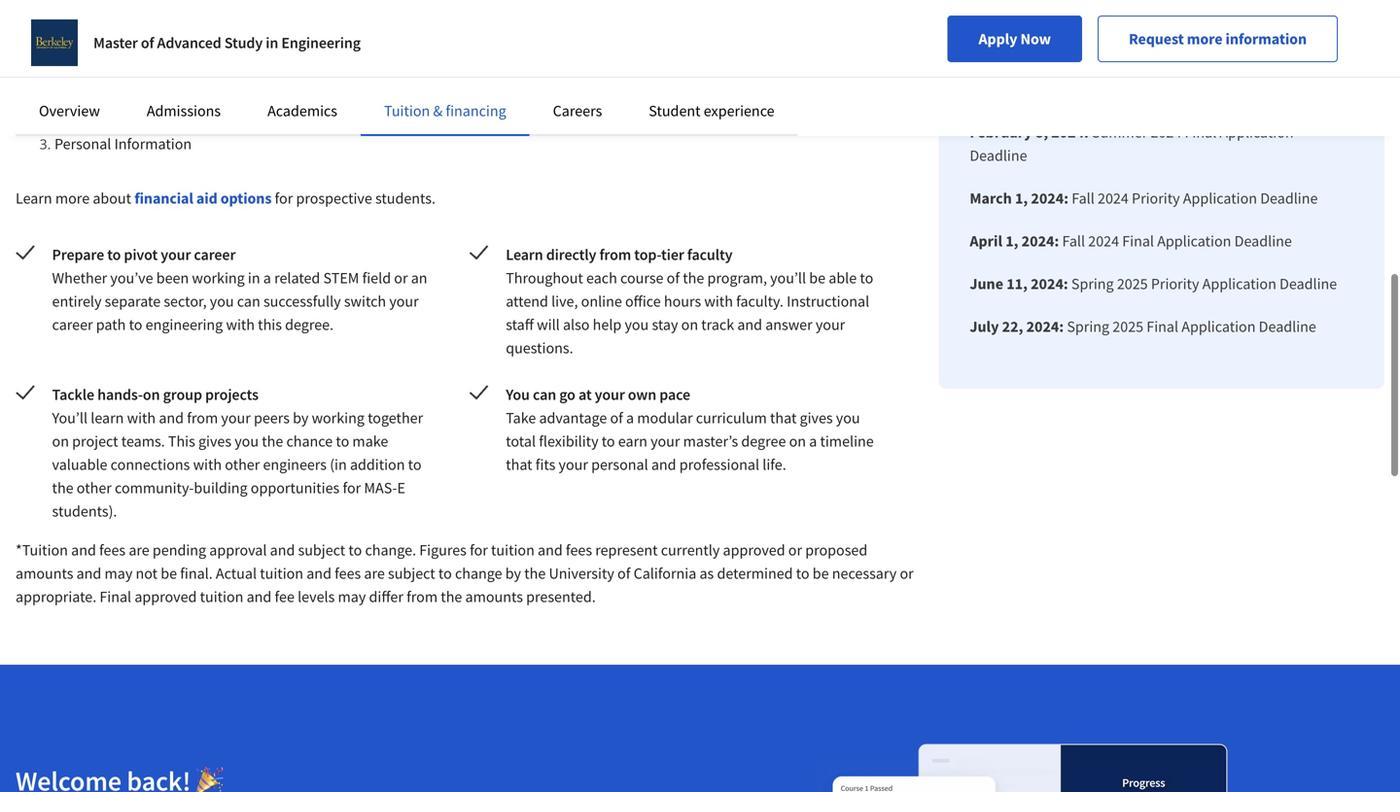 Task type: vqa. For each thing, say whether or not it's contained in the screenshot.


Task type: locate. For each thing, give the bounding box(es) containing it.
june 11, 2024: spring 2025 priority application deadline
[[970, 274, 1337, 294]]

academic down is
[[129, 31, 191, 51]]

final right appropriate.
[[100, 587, 131, 607]]

engineering
[[145, 315, 223, 334]]

0 vertical spatial more
[[1187, 29, 1223, 49]]

*tuition and fees are pending approval and subject to change. figures for tuition and fees represent currently approved or proposed amounts and may not be final. actual tuition and fees are subject to change by the university of california as determined to be necessary or appropriate. final approved tuition and fee levels may differ from the amounts presented.
[[16, 541, 914, 607]]

1 vertical spatial amounts
[[465, 587, 523, 607]]

1 horizontal spatial mas-
[[364, 478, 397, 498]]

of down represent at the left bottom
[[617, 564, 630, 583]]

summer 2024 final application deadline
[[970, 123, 1294, 165]]

0 vertical spatial spring
[[1071, 274, 1114, 294]]

in inside "berkeley engineering is pleased to offer mas-e scholarships to qualified candidates. recipients are awarded partial scholarships based on criteria including academic merit; financial need; overcoming personal, academic or professional barriers; and experience with diversity. please communicate these through your application's responses in the:"
[[435, 54, 447, 74]]

master
[[93, 33, 138, 53]]

1 vertical spatial priority
[[1132, 189, 1180, 208]]

deadline for june 11, 2024: spring 2025 priority application deadline
[[1280, 274, 1337, 294]]

0 vertical spatial learn
[[16, 189, 52, 208]]

with up the track
[[704, 292, 733, 311]]

for down (in
[[343, 478, 361, 498]]

your down "study"
[[247, 54, 277, 74]]

2 vertical spatial tuition
[[200, 587, 243, 607]]

office
[[625, 292, 661, 311]]

2024: for january
[[1045, 56, 1083, 76]]

hours
[[664, 292, 701, 311]]

2024: right march
[[1031, 189, 1069, 208]]

1 horizontal spatial in
[[266, 33, 278, 53]]

from down group
[[187, 408, 218, 428]]

student experience
[[649, 101, 775, 121]]

spring down april 1, 2024: fall  2024 final application deadline
[[1071, 274, 1114, 294]]

for inside *tuition and fees are pending approval and subject to change. figures for tuition and fees represent currently approved or proposed amounts and may not be final. actual tuition and fees are subject to change by the university of california as determined to be necessary or appropriate. final approved tuition and fee levels may differ from the amounts presented.
[[470, 541, 488, 560]]

1 horizontal spatial working
[[312, 408, 364, 428]]

final
[[1185, 123, 1217, 142], [1122, 231, 1154, 251], [1147, 317, 1178, 336], [100, 587, 131, 607]]

in right "study"
[[266, 33, 278, 53]]

1 horizontal spatial engineering
[[281, 33, 361, 53]]

professional down recipients on the top left of the page
[[562, 31, 642, 51]]

0 horizontal spatial working
[[192, 268, 245, 288]]

experience right student
[[704, 101, 775, 121]]

able
[[829, 268, 857, 288]]

0 vertical spatial amounts
[[16, 564, 73, 583]]

priority for 2025
[[1151, 274, 1199, 294]]

from up each
[[599, 245, 631, 264]]

working
[[192, 268, 245, 288], [312, 408, 364, 428]]

candidates.
[[480, 8, 555, 27]]

0 horizontal spatial are
[[129, 541, 149, 560]]

learn more about financial aid options for prospective students.
[[16, 189, 436, 208]]

1 vertical spatial e
[[397, 478, 405, 498]]

september
[[970, 14, 1045, 33]]

summer inside summer 2024 final application deadline
[[1092, 123, 1148, 142]]

approved up determined
[[723, 541, 785, 560]]

you up timeline
[[836, 408, 860, 428]]

with left diversity.
[[805, 31, 833, 51]]

personal,
[[415, 31, 476, 51]]

prospective
[[296, 189, 372, 208]]

0 horizontal spatial for
[[275, 189, 293, 208]]

spring right the 22,
[[1067, 317, 1109, 336]]

and up this
[[159, 408, 184, 428]]

for up change
[[470, 541, 488, 560]]

engineering up the application's at the left of the page
[[281, 33, 361, 53]]

scholarships up overcoming
[[318, 8, 400, 27]]

to inside you can go at your own pace take advantage of a modular curriculum that gives you total flexibility to earn your master's degree on a timeline that fits your personal and professional life.
[[602, 432, 615, 451]]

2025 for final
[[1113, 317, 1144, 336]]

1 horizontal spatial tuition
[[260, 564, 303, 583]]

1 vertical spatial 2025
[[1113, 317, 1144, 336]]

2024: up 11,
[[1022, 231, 1059, 251]]

1 horizontal spatial from
[[406, 587, 438, 607]]

your
[[247, 54, 277, 74], [161, 245, 191, 264], [389, 292, 419, 311], [816, 315, 845, 334], [595, 385, 625, 404], [221, 408, 251, 428], [651, 432, 680, 451], [559, 455, 588, 474]]

to left earn
[[602, 432, 615, 451]]

priority down request more information at the right top of the page
[[1179, 56, 1227, 76]]

1 academic from the left
[[129, 31, 191, 51]]

financial aid options link
[[134, 189, 272, 208]]

engineering
[[75, 8, 153, 27], [281, 33, 361, 53]]

can left go
[[533, 385, 556, 404]]

with left this in the top left of the page
[[226, 315, 255, 334]]

california
[[634, 564, 696, 583]]

your down the projects
[[221, 408, 251, 428]]

0 vertical spatial professional
[[562, 31, 642, 51]]

2 horizontal spatial for
[[470, 541, 488, 560]]

1 vertical spatial fall
[[1062, 231, 1085, 251]]

student experience link
[[649, 101, 775, 121]]

2 academic from the left
[[479, 31, 542, 51]]

1 vertical spatial working
[[312, 408, 364, 428]]

and inside you can go at your own pace take advantage of a modular curriculum that gives you total flexibility to earn your master's degree on a timeline that fits your personal and professional life.
[[651, 455, 676, 474]]

with inside prepare to pivot your career whether you've been working in a related stem field or an entirely separate sector, you can successfully switch your career path to engineering with this degree.
[[226, 315, 255, 334]]

0 vertical spatial by
[[293, 408, 309, 428]]

0 horizontal spatial other
[[77, 478, 112, 498]]

0 horizontal spatial can
[[237, 292, 260, 311]]

flexibility
[[539, 432, 598, 451]]

on right degree
[[789, 432, 806, 451]]

tuition up fee
[[260, 564, 303, 583]]

professional
[[562, 31, 642, 51], [679, 455, 759, 474]]

0 vertical spatial 1,
[[1015, 189, 1028, 208]]

amounts down change
[[465, 587, 523, 607]]

1 vertical spatial experience
[[704, 101, 775, 121]]

or left an
[[394, 268, 408, 288]]

about
[[93, 189, 131, 208]]

including
[[65, 31, 125, 51]]

more inside button
[[1187, 29, 1223, 49]]

uc berkeley college of engineering logo image
[[31, 19, 78, 66]]

can inside prepare to pivot your career whether you've been working in a related stem field or an entirely separate sector, you can successfully switch your career path to engineering with this degree.
[[237, 292, 260, 311]]

mas- inside "berkeley engineering is pleased to offer mas-e scholarships to qualified candidates. recipients are awarded partial scholarships based on criteria including academic merit; financial need; overcoming personal, academic or professional barriers; and experience with diversity. please communicate these through your application's responses in the:"
[[274, 8, 307, 27]]

2024: for march
[[1031, 189, 1069, 208]]

priority up april 1, 2024: fall  2024 final application deadline
[[1132, 189, 1180, 208]]

1 horizontal spatial academic
[[479, 31, 542, 51]]

a for in
[[263, 268, 271, 288]]

teams.
[[121, 432, 165, 451]]

in left related
[[248, 268, 260, 288]]

on down hours
[[681, 315, 698, 334]]

1 vertical spatial engineering
[[281, 33, 361, 53]]

or inside prepare to pivot your career whether you've been working in a related stem field or an entirely separate sector, you can successfully switch your career path to engineering with this degree.
[[394, 268, 408, 288]]

summer down 2023:
[[1086, 56, 1142, 76]]

priority up july 22, 2024: spring 2025 final application deadline
[[1151, 274, 1199, 294]]

1 horizontal spatial are
[[364, 564, 385, 583]]

to up (in
[[336, 432, 349, 451]]

represent
[[595, 541, 658, 560]]

or
[[545, 31, 559, 51], [394, 268, 408, 288], [788, 541, 802, 560], [900, 564, 914, 583]]

0 vertical spatial from
[[599, 245, 631, 264]]

diversity.
[[837, 31, 895, 51]]

professional down the master's
[[679, 455, 759, 474]]

the down change
[[441, 587, 462, 607]]

berkeley engineering is pleased to offer mas-e scholarships to qualified candidates. recipients are awarded partial scholarships based on criteria including academic merit; financial need; overcoming personal, academic or professional barriers; and experience with diversity. please communicate these through your application's responses in the:
[[16, 8, 902, 74]]

also
[[563, 315, 590, 334]]

0 vertical spatial personal
[[54, 111, 111, 130]]

by up chance
[[293, 408, 309, 428]]

0 horizontal spatial scholarships
[[318, 8, 400, 27]]

working up sector,
[[192, 268, 245, 288]]

financial inside "berkeley engineering is pleased to offer mas-e scholarships to qualified candidates. recipients are awarded partial scholarships based on criteria including academic merit; financial need; overcoming personal, academic or professional barriers; and experience with diversity. please communicate these through your application's responses in the:"
[[237, 31, 293, 51]]

of
[[141, 33, 154, 53], [667, 268, 680, 288], [610, 408, 623, 428], [617, 564, 630, 583]]

scholarships
[[318, 8, 400, 27], [758, 8, 840, 27]]

learn for learn more about financial aid options for prospective students.
[[16, 189, 52, 208]]

and down faculty.
[[737, 315, 762, 334]]

and inside "berkeley engineering is pleased to offer mas-e scholarships to qualified candidates. recipients are awarded partial scholarships based on criteria including academic merit; financial need; overcoming personal, academic or professional barriers; and experience with diversity. please communicate these through your application's responses in the:"
[[703, 31, 728, 51]]

engineering up 'master'
[[75, 8, 153, 27]]

personal
[[54, 111, 111, 130], [54, 134, 111, 154]]

a inside prepare to pivot your career whether you've been working in a related stem field or an entirely separate sector, you can successfully switch your career path to engineering with this degree.
[[263, 268, 271, 288]]

can up this in the top left of the page
[[237, 292, 260, 311]]

1 vertical spatial can
[[533, 385, 556, 404]]

2 vertical spatial for
[[470, 541, 488, 560]]

qualified
[[419, 8, 477, 27]]

0 horizontal spatial more
[[55, 189, 90, 208]]

that
[[770, 408, 797, 428], [506, 455, 532, 474]]

2 vertical spatial in
[[248, 268, 260, 288]]

presented.
[[526, 587, 596, 607]]

building
[[194, 478, 248, 498]]

summer inside summer 2024 priority application deadline
[[1086, 56, 1142, 76]]

to left "change."
[[348, 541, 362, 560]]

advanced
[[157, 33, 221, 53]]

0 horizontal spatial may
[[105, 564, 133, 583]]

e inside tackle hands-on group projects you'll learn with and from your peers by working together on project teams. this gives you the chance to make valuable connections with other engineers (in addition to the other community-building opportunities for mas-e students).
[[397, 478, 405, 498]]

on down the you'll
[[52, 432, 69, 451]]

other up building
[[225, 455, 260, 474]]

0 vertical spatial are
[[629, 8, 650, 27]]

1 vertical spatial in
[[435, 54, 447, 74]]

2024 down the march 1, 2024: fall  2024  priority application deadline
[[1088, 231, 1119, 251]]

personal down economic
[[54, 111, 111, 130]]

tuition up change
[[491, 541, 535, 560]]

fees up levels
[[335, 564, 361, 583]]

by inside tackle hands-on group projects you'll learn with and from your peers by working together on project teams. this gives you the chance to make valuable connections with other engineers (in addition to the other community-building opportunities for mas-e students).
[[293, 408, 309, 428]]

for right options on the top of page
[[275, 189, 293, 208]]

overcoming
[[335, 31, 412, 51]]

and down partial
[[703, 31, 728, 51]]

2024 down summer 2024 priority application deadline
[[1151, 123, 1182, 142]]

your down 'flexibility' on the left of the page
[[559, 455, 588, 474]]

4,
[[1029, 56, 1042, 76]]

for inside tackle hands-on group projects you'll learn with and from your peers by working together on project teams. this gives you the chance to make valuable connections with other engineers (in addition to the other community-building opportunities for mas-e students).
[[343, 478, 361, 498]]

professional inside "berkeley engineering is pleased to offer mas-e scholarships to qualified candidates. recipients are awarded partial scholarships based on criteria including academic merit; financial need; overcoming personal, academic or professional barriers; and experience with diversity. please communicate these through your application's responses in the:"
[[562, 31, 642, 51]]

2 horizontal spatial fees
[[566, 541, 592, 560]]

financial
[[237, 31, 293, 51], [134, 189, 193, 208]]

0 vertical spatial may
[[105, 564, 133, 583]]

you've
[[110, 268, 153, 288]]

are up not
[[129, 541, 149, 560]]

by inside *tuition and fees are pending approval and subject to change. figures for tuition and fees represent currently approved or proposed amounts and may not be final. actual tuition and fees are subject to change by the university of california as determined to be necessary or appropriate. final approved tuition and fee levels may differ from the amounts presented.
[[505, 564, 521, 583]]

career up sector,
[[194, 245, 236, 264]]

more
[[1187, 29, 1223, 49], [55, 189, 90, 208]]

0 horizontal spatial subject
[[298, 541, 345, 560]]

make
[[352, 432, 388, 451]]

1 horizontal spatial that
[[770, 408, 797, 428]]

opportunities
[[251, 478, 340, 498]]

gives up timeline
[[800, 408, 833, 428]]

2024 for application
[[1172, 14, 1203, 33]]

summer down summer 2024 priority application deadline
[[1092, 123, 1148, 142]]

you right sector,
[[210, 292, 234, 311]]

2 horizontal spatial from
[[599, 245, 631, 264]]

0 vertical spatial that
[[770, 408, 797, 428]]

request
[[1129, 29, 1184, 49]]

0 horizontal spatial mas-
[[274, 8, 307, 27]]

0 horizontal spatial by
[[293, 408, 309, 428]]

0 horizontal spatial engineering
[[75, 8, 153, 27]]

1 horizontal spatial by
[[505, 564, 521, 583]]

more for about
[[55, 189, 90, 208]]

and down students).
[[71, 541, 96, 560]]

1 horizontal spatial a
[[626, 408, 634, 428]]

to inside learn directly from top-tier faculty throughout each course of the program, you'll be able to attend live, online office hours with faculty. instructional staff will also help you stay on track and answer your questions.
[[860, 268, 873, 288]]

professional inside you can go at your own pace take advantage of a modular curriculum that gives you total flexibility to earn your master's degree on a timeline that fits your personal and professional life.
[[679, 455, 759, 474]]

1 horizontal spatial financial
[[237, 31, 293, 51]]

are up barriers;
[[629, 8, 650, 27]]

differ
[[369, 587, 403, 607]]

are up differ
[[364, 564, 385, 583]]

spring
[[1071, 274, 1114, 294], [1067, 317, 1109, 336]]

0 horizontal spatial a
[[263, 268, 271, 288]]

2 horizontal spatial a
[[809, 432, 817, 451]]

0 vertical spatial 2025
[[1117, 274, 1148, 294]]

0 vertical spatial working
[[192, 268, 245, 288]]

learn for learn directly from top-tier faculty throughout each course of the program, you'll be able to attend live, online office hours with faculty. instructional staff will also help you stay on track and answer your questions.
[[506, 245, 543, 264]]

1 vertical spatial personal
[[54, 134, 111, 154]]

you inside tackle hands-on group projects you'll learn with and from your peers by working together on project teams. this gives you the chance to make valuable connections with other engineers (in addition to the other community-building opportunities for mas-e students).
[[235, 432, 259, 451]]

1 vertical spatial summer
[[1086, 56, 1142, 76]]

january 4, 2024:
[[970, 56, 1083, 76]]

1 horizontal spatial can
[[533, 385, 556, 404]]

or inside "berkeley engineering is pleased to offer mas-e scholarships to qualified candidates. recipients are awarded partial scholarships based on criteria including academic merit; financial need; overcoming personal, academic or professional barriers; and experience with diversity. please communicate these through your application's responses in the:"
[[545, 31, 559, 51]]

summer right 2023:
[[1113, 14, 1169, 33]]

opens
[[1283, 14, 1325, 33]]

together
[[368, 408, 423, 428]]

subject up levels
[[298, 541, 345, 560]]

1 horizontal spatial learn
[[506, 245, 543, 264]]

mas- down addition
[[364, 478, 397, 498]]

final inside summer 2024 final application deadline
[[1185, 123, 1217, 142]]

learn up throughout
[[506, 245, 543, 264]]

career down "entirely"
[[52, 315, 93, 334]]

2024 inside summer 2024 priority application deadline
[[1145, 56, 1176, 76]]

0 vertical spatial priority
[[1179, 56, 1227, 76]]

from inside tackle hands-on group projects you'll learn with and from your peers by working together on project teams. this gives you the chance to make valuable connections with other engineers (in addition to the other community-building opportunities for mas-e students).
[[187, 408, 218, 428]]

from inside learn directly from top-tier faculty throughout each course of the program, you'll be able to attend live, online office hours with faculty. instructional staff will also help you stay on track and answer your questions.
[[599, 245, 631, 264]]

0 vertical spatial other
[[225, 455, 260, 474]]

throughout
[[506, 268, 583, 288]]

1 vertical spatial for
[[343, 478, 361, 498]]

these
[[153, 54, 189, 74]]

tuition
[[384, 101, 430, 121]]

currently
[[661, 541, 720, 560]]

financial down "offer"
[[237, 31, 293, 51]]

academics link
[[267, 101, 337, 121]]

partial
[[713, 8, 755, 27]]

1 horizontal spatial e
[[397, 478, 405, 498]]

fees up university
[[566, 541, 592, 560]]

with
[[805, 31, 833, 51], [704, 292, 733, 311], [226, 315, 255, 334], [127, 408, 156, 428], [193, 455, 222, 474]]

(in
[[330, 455, 347, 474]]

mas- up need;
[[274, 8, 307, 27]]

2 horizontal spatial are
[[629, 8, 650, 27]]

fall down the march 1, 2024: fall  2024  priority application deadline
[[1062, 231, 1085, 251]]

degree
[[741, 432, 786, 451]]

june
[[970, 274, 1003, 294]]

from right differ
[[406, 587, 438, 607]]

your inside "berkeley engineering is pleased to offer mas-e scholarships to qualified candidates. recipients are awarded partial scholarships based on criteria including academic merit; financial need; overcoming personal, academic or professional barriers; and experience with diversity. please communicate these through your application's responses in the:"
[[247, 54, 277, 74]]

separate
[[105, 292, 161, 311]]

not
[[136, 564, 158, 583]]

0 vertical spatial tuition
[[491, 541, 535, 560]]

necessary
[[832, 564, 897, 583]]

0 horizontal spatial from
[[187, 408, 218, 428]]

march
[[970, 189, 1012, 208]]

1 horizontal spatial more
[[1187, 29, 1223, 49]]

2025 down june 11, 2024: spring 2025 priority application deadline
[[1113, 317, 1144, 336]]

1 vertical spatial learn
[[506, 245, 543, 264]]

0 horizontal spatial academic
[[129, 31, 191, 51]]

0 vertical spatial fall
[[1072, 189, 1095, 208]]

statement
[[164, 111, 232, 130]]

1 vertical spatial 1,
[[1006, 231, 1018, 251]]

working inside tackle hands-on group projects you'll learn with and from your peers by working together on project teams. this gives you the chance to make valuable connections with other engineers (in addition to the other community-building opportunities for mas-e students).
[[312, 408, 364, 428]]

engineering inside "berkeley engineering is pleased to offer mas-e scholarships to qualified candidates. recipients are awarded partial scholarships based on criteria including academic merit; financial need; overcoming personal, academic or professional barriers; and experience with diversity. please communicate these through your application's responses in the:"
[[75, 8, 153, 27]]

2024 up april 1, 2024: fall  2024 final application deadline
[[1098, 189, 1129, 208]]

1 vertical spatial by
[[505, 564, 521, 583]]

1 horizontal spatial professional
[[679, 455, 759, 474]]

financial left the "aid" in the left top of the page
[[134, 189, 193, 208]]

tuition & financing
[[384, 101, 506, 121]]

based
[[843, 8, 882, 27]]

admissions link
[[147, 101, 221, 121]]

1 vertical spatial may
[[338, 587, 366, 607]]

2 vertical spatial priority
[[1151, 274, 1199, 294]]

fall for march 1, 2024:
[[1072, 189, 1095, 208]]

0 vertical spatial subject
[[298, 541, 345, 560]]

0 vertical spatial financial
[[237, 31, 293, 51]]

0 vertical spatial engineering
[[75, 8, 153, 27]]

1 horizontal spatial subject
[[388, 564, 435, 583]]

2025 down april 1, 2024: fall  2024 final application deadline
[[1117, 274, 1148, 294]]

timeline
[[820, 432, 874, 451]]

and right personal
[[651, 455, 676, 474]]

academic down candidates.
[[479, 31, 542, 51]]

by right change
[[505, 564, 521, 583]]

a left related
[[263, 268, 271, 288]]

2024: for april
[[1022, 231, 1059, 251]]

gives
[[800, 408, 833, 428], [198, 432, 231, 451]]

0 vertical spatial experience
[[731, 31, 802, 51]]

2 horizontal spatial in
[[435, 54, 447, 74]]

learn inside learn directly from top-tier faculty throughout each course of the program, you'll be able to attend live, online office hours with faculty. instructional staff will also help you stay on track and answer your questions.
[[506, 245, 543, 264]]

pleased
[[170, 8, 220, 27]]

a up earn
[[626, 408, 634, 428]]

to right addition
[[408, 455, 422, 474]]

degree.
[[285, 315, 334, 334]]

1 vertical spatial professional
[[679, 455, 759, 474]]

criteria
[[16, 31, 62, 51]]

1 vertical spatial other
[[77, 478, 112, 498]]

university
[[549, 564, 614, 583]]

2 scholarships from the left
[[758, 8, 840, 27]]

master of advanced study in engineering
[[93, 33, 361, 53]]

2024: right the 22,
[[1026, 317, 1064, 336]]

1 vertical spatial more
[[55, 189, 90, 208]]

through
[[192, 54, 244, 74]]

may left differ
[[338, 587, 366, 607]]

1 horizontal spatial scholarships
[[758, 8, 840, 27]]

to left pivot
[[107, 245, 121, 264]]

february
[[970, 123, 1032, 142]]

you inside learn directly from top-tier faculty throughout each course of the program, you'll be able to attend live, online office hours with faculty. instructional staff will also help you stay on track and answer your questions.
[[625, 315, 649, 334]]

1 personal from the top
[[54, 111, 111, 130]]

0 horizontal spatial learn
[[16, 189, 52, 208]]

on right "based"
[[885, 8, 902, 27]]

0 horizontal spatial gives
[[198, 432, 231, 451]]

priority inside summer 2024 priority application deadline
[[1179, 56, 1227, 76]]

2024: right 8,
[[1051, 123, 1089, 142]]

2024: for june
[[1031, 274, 1068, 294]]

1, for april
[[1006, 231, 1018, 251]]

personal
[[591, 455, 648, 474]]

1, for march
[[1015, 189, 1028, 208]]

0 horizontal spatial that
[[506, 455, 532, 474]]

you down 'peers'
[[235, 432, 259, 451]]



Task type: describe. For each thing, give the bounding box(es) containing it.
peers
[[254, 408, 290, 428]]

final inside *tuition and fees are pending approval and subject to change. figures for tuition and fees represent currently approved or proposed amounts and may not be final. actual tuition and fees are subject to change by the university of california as determined to be necessary or appropriate. final approved tuition and fee levels may differ from the amounts presented.
[[100, 587, 131, 607]]

sector,
[[164, 292, 207, 311]]

overview
[[39, 101, 100, 121]]

working inside prepare to pivot your career whether you've been working in a related stem field or an entirely separate sector, you can successfully switch your career path to engineering with this degree.
[[192, 268, 245, 288]]

your inside tackle hands-on group projects you'll learn with and from your peers by working together on project teams. this gives you the chance to make valuable connections with other engineers (in addition to the other community-building opportunities for mas-e students).
[[221, 408, 251, 428]]

section
[[203, 88, 251, 107]]

embedded module image image
[[783, 712, 1279, 792]]

pivot
[[124, 245, 158, 264]]

the up presented. at left
[[524, 564, 546, 583]]

and inside tackle hands-on group projects you'll learn with and from your peers by working together on project teams. this gives you the chance to make valuable connections with other engineers (in addition to the other community-building opportunities for mas-e students).
[[159, 408, 184, 428]]

prepare to pivot your career whether you've been working in a related stem field or an entirely separate sector, you can successfully switch your career path to engineering with this degree.
[[52, 245, 427, 334]]

at
[[578, 385, 592, 404]]

1 vertical spatial tuition
[[260, 564, 303, 583]]

september 13, 2023: summer 2024 application opens
[[970, 14, 1325, 33]]

&
[[433, 101, 443, 121]]

on inside you can go at your own pace take advantage of a modular curriculum that gives you total flexibility to earn your master's degree on a timeline that fits your personal and professional life.
[[789, 432, 806, 451]]

fits
[[536, 455, 556, 474]]

gives inside you can go at your own pace take advantage of a modular curriculum that gives you total flexibility to earn your master's degree on a timeline that fits your personal and professional life.
[[800, 408, 833, 428]]

with up building
[[193, 455, 222, 474]]

0 horizontal spatial amounts
[[16, 564, 73, 583]]

0 vertical spatial approved
[[723, 541, 785, 560]]

whether
[[52, 268, 107, 288]]

course
[[620, 268, 664, 288]]

of inside *tuition and fees are pending approval and subject to change. figures for tuition and fees represent currently approved or proposed amounts and may not be final. actual tuition and fees are subject to change by the university of california as determined to be necessary or appropriate. final approved tuition and fee levels may differ from the amounts presented.
[[617, 564, 630, 583]]

change
[[455, 564, 502, 583]]

1 horizontal spatial other
[[225, 455, 260, 474]]

fee
[[275, 587, 294, 607]]

to left the qualified at the left of page
[[403, 8, 416, 27]]

this
[[258, 315, 282, 334]]

from inside *tuition and fees are pending approval and subject to change. figures for tuition and fees represent currently approved or proposed amounts and may not be final. actual tuition and fees are subject to change by the university of california as determined to be necessary or appropriate. final approved tuition and fee levels may differ from the amounts presented.
[[406, 587, 438, 607]]

with inside "berkeley engineering is pleased to offer mas-e scholarships to qualified candidates. recipients are awarded partial scholarships based on criteria including academic merit; financial need; overcoming personal, academic or professional barriers; and experience with diversity. please communicate these through your application's responses in the:"
[[805, 31, 833, 51]]

to left "offer"
[[223, 8, 237, 27]]

final.
[[180, 564, 213, 583]]

students).
[[52, 502, 117, 521]]

actual
[[216, 564, 257, 583]]

on left group
[[143, 385, 160, 404]]

0 horizontal spatial tuition
[[200, 587, 243, 607]]

e inside "berkeley engineering is pleased to offer mas-e scholarships to qualified candidates. recipients are awarded partial scholarships based on criteria including academic merit; financial need; overcoming personal, academic or professional barriers; and experience with diversity. please communicate these through your application's responses in the:"
[[307, 8, 315, 27]]

a for of
[[626, 408, 634, 428]]

priority for 2024
[[1132, 189, 1180, 208]]

more for information
[[1187, 29, 1223, 49]]

13,
[[1048, 14, 1069, 33]]

apply
[[979, 29, 1017, 49]]

spring for july 22, 2024:
[[1067, 317, 1109, 336]]

and up levels
[[307, 564, 331, 583]]

connections
[[111, 455, 190, 474]]

0 horizontal spatial fees
[[99, 541, 126, 560]]

can inside you can go at your own pace take advantage of a modular curriculum that gives you total flexibility to earn your master's degree on a timeline that fits your personal and professional life.
[[533, 385, 556, 404]]

engineers
[[263, 455, 327, 474]]

an
[[411, 268, 427, 288]]

2023:
[[1072, 14, 1110, 33]]

now
[[1020, 29, 1051, 49]]

appropriate.
[[16, 587, 96, 607]]

2 vertical spatial are
[[364, 564, 385, 583]]

your inside learn directly from top-tier faculty throughout each course of the program, you'll be able to attend live, online office hours with faculty. instructional staff will also help you stay on track and answer your questions.
[[816, 315, 845, 334]]

0 vertical spatial in
[[266, 33, 278, 53]]

fall for april 1, 2024:
[[1062, 231, 1085, 251]]

or left proposed
[[788, 541, 802, 560]]

group
[[163, 385, 202, 404]]

faculty
[[687, 245, 733, 264]]

help
[[593, 315, 622, 334]]

your right at
[[595, 385, 625, 404]]

1 vertical spatial approved
[[134, 587, 197, 607]]

master's
[[683, 432, 738, 451]]

to down figures
[[438, 564, 452, 583]]

need;
[[296, 31, 332, 51]]

change.
[[365, 541, 416, 560]]

summer for february 8, 2024:
[[1092, 123, 1148, 142]]

april
[[970, 231, 1002, 251]]

faculty.
[[736, 292, 784, 311]]

please
[[16, 54, 58, 74]]

1 horizontal spatial fees
[[335, 564, 361, 583]]

1 horizontal spatial may
[[338, 587, 366, 607]]

you'll
[[52, 408, 88, 428]]

and up university
[[538, 541, 563, 560]]

2024 for final
[[1088, 231, 1119, 251]]

july
[[970, 317, 999, 336]]

of inside you can go at your own pace take advantage of a modular curriculum that gives you total flexibility to earn your master's degree on a timeline that fits your personal and professional life.
[[610, 408, 623, 428]]

earn
[[618, 432, 647, 451]]

deadline for march 1, 2024: fall  2024  priority application deadline
[[1260, 189, 1318, 208]]

be right not
[[161, 564, 177, 583]]

merit;
[[194, 31, 234, 51]]

your down an
[[389, 292, 419, 311]]

1 vertical spatial career
[[52, 315, 93, 334]]

and left fee
[[247, 587, 272, 607]]

advantage
[[539, 408, 607, 428]]

1 vertical spatial subject
[[388, 564, 435, 583]]

in inside prepare to pivot your career whether you've been working in a related stem field or an entirely separate sector, you can successfully switch your career path to engineering with this degree.
[[248, 268, 260, 288]]

and right approval
[[270, 541, 295, 560]]

you inside you can go at your own pace take advantage of a modular curriculum that gives you total flexibility to earn your master's degree on a timeline that fits your personal and professional life.
[[836, 408, 860, 428]]

or right necessary
[[900, 564, 914, 583]]

learn directly from top-tier faculty throughout each course of the program, you'll be able to attend live, online office hours with faculty. instructional staff will also help you stay on track and answer your questions.
[[506, 245, 873, 358]]

final down the march 1, 2024: fall  2024  priority application deadline
[[1122, 231, 1154, 251]]

2024 inside summer 2024 final application deadline
[[1151, 123, 1182, 142]]

addition
[[350, 455, 405, 474]]

offer
[[240, 8, 270, 27]]

community-
[[115, 478, 194, 498]]

11,
[[1007, 274, 1028, 294]]

the inside learn directly from top-tier faculty throughout each course of the program, you'll be able to attend live, online office hours with faculty. instructional staff will also help you stay on track and answer your questions.
[[683, 268, 704, 288]]

are inside "berkeley engineering is pleased to offer mas-e scholarships to qualified candidates. recipients are awarded partial scholarships based on criteria including academic merit; financial need; overcoming personal, academic or professional barriers; and experience with diversity. please communicate these through your application's responses in the:"
[[629, 8, 650, 27]]

deadline inside summer 2024 final application deadline
[[970, 146, 1027, 165]]

of right 'master'
[[141, 33, 154, 53]]

apply now button
[[947, 16, 1082, 62]]

the down the valuable
[[52, 478, 74, 498]]

request more information button
[[1098, 16, 1338, 62]]

0 vertical spatial career
[[194, 245, 236, 264]]

directly
[[546, 245, 596, 264]]

information
[[114, 134, 192, 154]]

1 vertical spatial are
[[129, 541, 149, 560]]

tackle
[[52, 385, 94, 404]]

2024 for priority
[[1098, 189, 1129, 208]]

application inside summer 2024 priority application deadline
[[1230, 56, 1304, 76]]

responses
[[366, 54, 432, 74]]

and up appropriate.
[[76, 564, 101, 583]]

0 vertical spatial for
[[275, 189, 293, 208]]

to down separate
[[129, 315, 142, 334]]

recipients
[[558, 8, 626, 27]]

approval
[[209, 541, 267, 560]]

1 vertical spatial financial
[[134, 189, 193, 208]]

your up the been
[[161, 245, 191, 264]]

levels
[[298, 587, 335, 607]]

you inside prepare to pivot your career whether you've been working in a related stem field or an entirely separate sector, you can successfully switch your career path to engineering with this degree.
[[210, 292, 234, 311]]

your down modular
[[651, 432, 680, 451]]

deadline inside summer 2024 priority application deadline
[[970, 80, 1027, 99]]

to down proposed
[[796, 564, 810, 583]]

you can go at your own pace take advantage of a modular curriculum that gives you total flexibility to earn your master's degree on a timeline that fits your personal and professional life.
[[506, 385, 874, 474]]

deadline for april 1, 2024: fall  2024 final application deadline
[[1234, 231, 1292, 251]]

july 22, 2024: spring 2025 final application deadline
[[970, 317, 1316, 336]]

life.
[[763, 455, 786, 474]]

determined
[[717, 564, 793, 583]]

on inside "berkeley engineering is pleased to offer mas-e scholarships to qualified candidates. recipients are awarded partial scholarships based on criteria including academic merit; financial need; overcoming personal, academic or professional barriers; and experience with diversity. please communicate these through your application's responses in the:"
[[885, 8, 902, 27]]

curriculum
[[696, 408, 767, 428]]

spring for june 11, 2024:
[[1071, 274, 1114, 294]]

1 horizontal spatial amounts
[[465, 587, 523, 607]]

8,
[[1035, 123, 1048, 142]]

summer 2024 priority application deadline
[[970, 56, 1304, 99]]

with inside learn directly from top-tier faculty throughout each course of the program, you'll be able to attend live, online office hours with faculty. instructional staff will also help you stay on track and answer your questions.
[[704, 292, 733, 311]]

awarded
[[653, 8, 710, 27]]

stem
[[323, 268, 359, 288]]

gives inside tackle hands-on group projects you'll learn with and from your peers by working together on project teams. this gives you the chance to make valuable connections with other engineers (in addition to the other community-building opportunities for mas-e students).
[[198, 432, 231, 451]]

of inside learn directly from top-tier faculty throughout each course of the program, you'll be able to attend live, online office hours with faculty. instructional staff will also help you stay on track and answer your questions.
[[667, 268, 680, 288]]

the down 'peers'
[[262, 432, 283, 451]]

2024: for july
[[1026, 317, 1064, 336]]

information
[[1226, 29, 1307, 49]]

2 personal from the top
[[54, 134, 111, 154]]

students.
[[375, 189, 436, 208]]

aid
[[196, 189, 217, 208]]

with up teams.
[[127, 408, 156, 428]]

each
[[586, 268, 617, 288]]

projects
[[205, 385, 259, 404]]

2025 for priority
[[1117, 274, 1148, 294]]

1 scholarships from the left
[[318, 8, 400, 27]]

final down june 11, 2024: spring 2025 priority application deadline
[[1147, 317, 1178, 336]]

request more information
[[1129, 29, 1307, 49]]

stay
[[652, 315, 678, 334]]

experience inside "berkeley engineering is pleased to offer mas-e scholarships to qualified candidates. recipients are awarded partial scholarships based on criteria including academic merit; financial need; overcoming personal, academic or professional barriers; and experience with diversity. please communicate these through your application's responses in the:"
[[731, 31, 802, 51]]

on inside learn directly from top-tier faculty throughout each course of the program, you'll be able to attend live, online office hours with faculty. instructional staff will also help you stay on track and answer your questions.
[[681, 315, 698, 334]]

mas- inside tackle hands-on group projects you'll learn with and from your peers by working together on project teams. this gives you the chance to make valuable connections with other engineers (in addition to the other community-building opportunities for mas-e students).
[[364, 478, 397, 498]]

january
[[970, 56, 1026, 76]]

application inside summer 2024 final application deadline
[[1220, 123, 1294, 142]]

2024: for february
[[1051, 123, 1089, 142]]

0 vertical spatial summer
[[1113, 14, 1169, 33]]

application's
[[280, 54, 363, 74]]

options
[[220, 189, 272, 208]]

be down proposed
[[813, 564, 829, 583]]

you
[[506, 385, 530, 404]]

related
[[274, 268, 320, 288]]

learn
[[91, 408, 124, 428]]

be inside learn directly from top-tier faculty throughout each course of the program, you'll be able to attend live, online office hours with faculty. instructional staff will also help you stay on track and answer your questions.
[[809, 268, 826, 288]]

and inside learn directly from top-tier faculty throughout each course of the program, you'll be able to attend live, online office hours with faculty. instructional staff will also help you stay on track and answer your questions.
[[737, 315, 762, 334]]

switch
[[344, 292, 386, 311]]

deadline for july 22, 2024: spring 2025 final application deadline
[[1259, 317, 1316, 336]]

2 vertical spatial a
[[809, 432, 817, 451]]

summer for january 4, 2024:
[[1086, 56, 1142, 76]]



